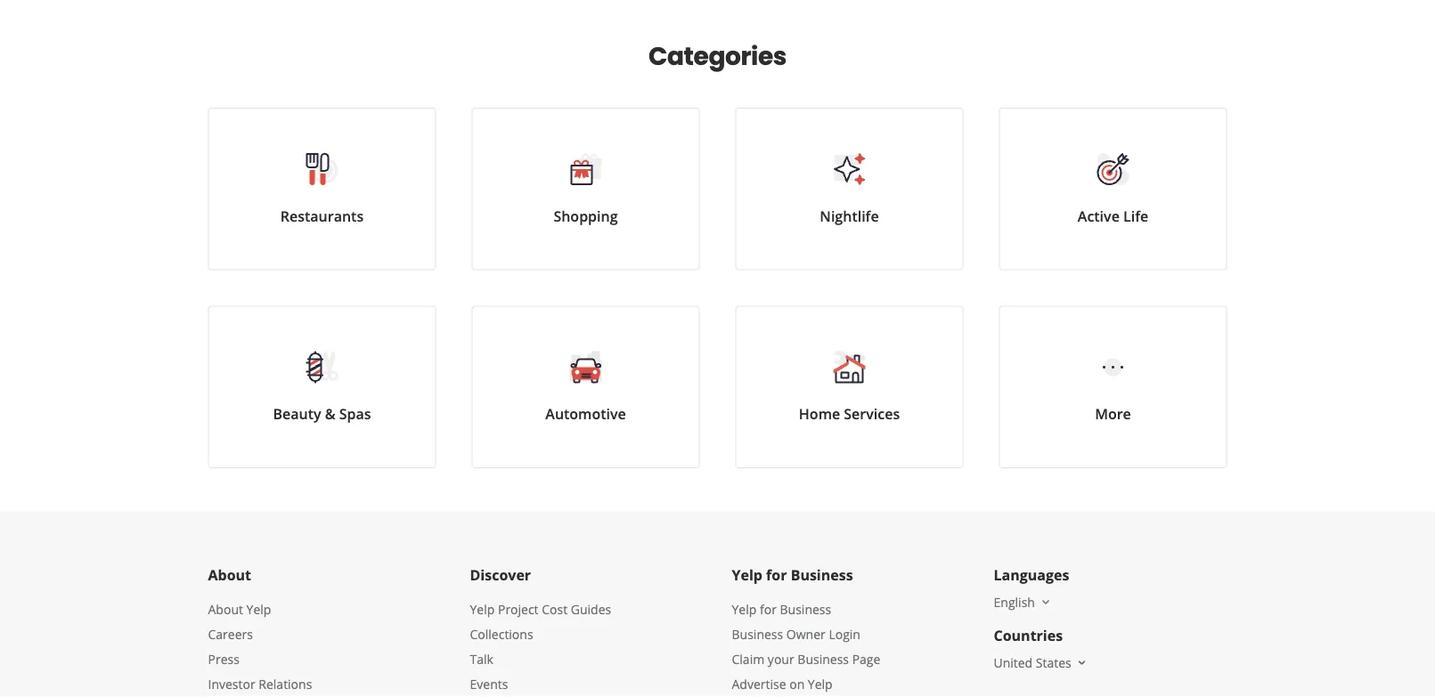 Task type: locate. For each thing, give the bounding box(es) containing it.
yelp for yelp project cost guides collections talk events
[[470, 601, 495, 618]]

shopping
[[554, 206, 618, 226]]

1 about from the top
[[208, 566, 251, 585]]

claim
[[732, 651, 765, 668]]

yelp project cost guides collections talk events
[[470, 601, 611, 693]]

about for about yelp careers press investor relations
[[208, 601, 243, 618]]

beauty & spas
[[273, 405, 371, 424]]

nightlife link
[[735, 108, 963, 271]]

restaurants
[[280, 206, 364, 226]]

for up yelp for business link
[[766, 566, 787, 585]]

16 chevron down v2 image right states
[[1075, 656, 1089, 670]]

united states button
[[994, 654, 1089, 671]]

yelp up yelp for business link
[[732, 566, 762, 585]]

press link
[[208, 651, 240, 668]]

about
[[208, 566, 251, 585], [208, 601, 243, 618]]

for for yelp for business business owner login claim your business page advertise on yelp
[[760, 601, 777, 618]]

automotive
[[545, 405, 626, 424]]

guides
[[571, 601, 611, 618]]

business up owner
[[780, 601, 831, 618]]

about up careers
[[208, 601, 243, 618]]

0 vertical spatial 16 chevron down v2 image
[[1039, 596, 1053, 610]]

yelp up careers
[[246, 601, 271, 618]]

countries
[[994, 626, 1063, 646]]

business
[[791, 566, 853, 585], [780, 601, 831, 618], [732, 626, 783, 643], [798, 651, 849, 668]]

login
[[829, 626, 860, 643]]

yelp up claim
[[732, 601, 757, 618]]

home services
[[799, 405, 900, 424]]

beauty
[[273, 405, 321, 424]]

yelp for business link
[[732, 601, 831, 618]]

active
[[1078, 206, 1120, 226]]

2 about from the top
[[208, 601, 243, 618]]

1 vertical spatial 16 chevron down v2 image
[[1075, 656, 1089, 670]]

business up yelp for business link
[[791, 566, 853, 585]]

investor relations link
[[208, 676, 312, 693]]

more
[[1095, 405, 1131, 424]]

life
[[1123, 206, 1148, 226]]

beauty & spas link
[[208, 306, 436, 469]]

restaurants link
[[208, 108, 436, 271]]

more link
[[999, 306, 1227, 469]]

advertise
[[732, 676, 786, 693]]

your
[[768, 651, 794, 668]]

16 chevron down v2 image down languages
[[1039, 596, 1053, 610]]

active life
[[1078, 206, 1148, 226]]

languages
[[994, 566, 1069, 585]]

for inside yelp for business business owner login claim your business page advertise on yelp
[[760, 601, 777, 618]]

yelp inside yelp project cost guides collections talk events
[[470, 601, 495, 618]]

spas
[[339, 405, 371, 424]]

0 vertical spatial about
[[208, 566, 251, 585]]

about yelp link
[[208, 601, 271, 618]]

1 vertical spatial for
[[760, 601, 777, 618]]

16 chevron down v2 image inside united states dropdown button
[[1075, 656, 1089, 670]]

0 horizontal spatial 16 chevron down v2 image
[[1039, 596, 1053, 610]]

1 horizontal spatial 16 chevron down v2 image
[[1075, 656, 1089, 670]]

advertise on yelp link
[[732, 676, 833, 693]]

yelp for yelp for business
[[732, 566, 762, 585]]

automotive link
[[472, 306, 700, 469]]

16 chevron down v2 image inside 'english' popup button
[[1039, 596, 1053, 610]]

0 vertical spatial for
[[766, 566, 787, 585]]

yelp up collections 'link'
[[470, 601, 495, 618]]

about up about yelp link
[[208, 566, 251, 585]]

united states
[[994, 654, 1071, 671]]

events link
[[470, 676, 508, 693]]

yelp
[[732, 566, 762, 585], [246, 601, 271, 618], [470, 601, 495, 618], [732, 601, 757, 618], [808, 676, 833, 693]]

16 chevron down v2 image for countries
[[1075, 656, 1089, 670]]

for up "business owner login" link
[[760, 601, 777, 618]]

1 vertical spatial about
[[208, 601, 243, 618]]

for
[[766, 566, 787, 585], [760, 601, 777, 618]]

about inside about yelp careers press investor relations
[[208, 601, 243, 618]]

16 chevron down v2 image
[[1039, 596, 1053, 610], [1075, 656, 1089, 670]]



Task type: describe. For each thing, give the bounding box(es) containing it.
cost
[[542, 601, 568, 618]]

united
[[994, 654, 1033, 671]]

press
[[208, 651, 240, 668]]

talk
[[470, 651, 493, 668]]

collections
[[470, 626, 533, 643]]

about yelp careers press investor relations
[[208, 601, 312, 693]]

english
[[994, 594, 1035, 611]]

investor
[[208, 676, 255, 693]]

relations
[[259, 676, 312, 693]]

page
[[852, 651, 880, 668]]

nightlife
[[820, 206, 879, 226]]

business down owner
[[798, 651, 849, 668]]

shopping link
[[472, 108, 700, 271]]

yelp for business business owner login claim your business page advertise on yelp
[[732, 601, 880, 693]]

yelp for yelp for business business owner login claim your business page advertise on yelp
[[732, 601, 757, 618]]

states
[[1036, 654, 1071, 671]]

owner
[[786, 626, 826, 643]]

claim your business page link
[[732, 651, 880, 668]]

on
[[789, 676, 805, 693]]

business up claim
[[732, 626, 783, 643]]

about for about
[[208, 566, 251, 585]]

yelp project cost guides link
[[470, 601, 611, 618]]

active life link
[[999, 108, 1227, 271]]

16 chevron down v2 image for languages
[[1039, 596, 1053, 610]]

yelp inside about yelp careers press investor relations
[[246, 601, 271, 618]]

category navigation section navigation
[[190, 0, 1245, 511]]

talk link
[[470, 651, 493, 668]]

for for yelp for business
[[766, 566, 787, 585]]

home
[[799, 405, 840, 424]]

home services link
[[735, 306, 963, 469]]

&
[[325, 405, 335, 424]]

business owner login link
[[732, 626, 860, 643]]

yelp for business
[[732, 566, 853, 585]]

careers link
[[208, 626, 253, 643]]

project
[[498, 601, 539, 618]]

careers
[[208, 626, 253, 643]]

discover
[[470, 566, 531, 585]]

categories
[[649, 38, 787, 74]]

services
[[844, 405, 900, 424]]

events
[[470, 676, 508, 693]]

collections link
[[470, 626, 533, 643]]

yelp right on
[[808, 676, 833, 693]]

english button
[[994, 594, 1053, 611]]



Task type: vqa. For each thing, say whether or not it's contained in the screenshot.


